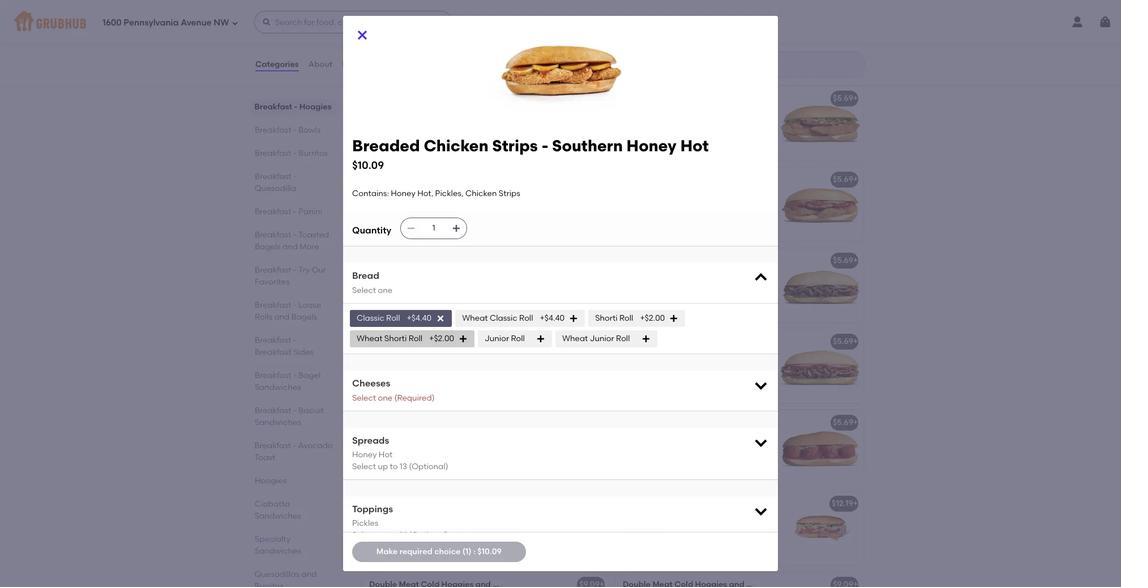 Task type: locate. For each thing, give the bounding box(es) containing it.
cheddar, down cheesesteak - bbq
[[408, 353, 444, 362]]

grated
[[683, 202, 711, 212], [623, 364, 651, 374], [369, 526, 397, 536]]

smoked
[[650, 526, 681, 536]]

pepperoni
[[425, 499, 465, 508]]

0 vertical spatial up
[[378, 462, 388, 471]]

$10.09 inside breaded chicken strips - southern honey hot $10.09
[[352, 158, 384, 172]]

1 vertical spatial provolone,
[[662, 353, 702, 362]]

provolone, inside contains: provolone, tomato sauce, grated parmesan, beef steak
[[662, 353, 702, 362]]

0 horizontal spatial &
[[589, 499, 595, 508]]

1 horizontal spatial +$4.40
[[540, 313, 565, 323]]

*contains for sauce
[[396, 40, 432, 50]]

breakfast up toast
[[255, 441, 292, 450]]

provolone, for sauce,
[[662, 191, 702, 200]]

*contains inside "contains: pepper jack, buffalo sauce *contains egg*, chicken steak"
[[396, 40, 432, 50]]

0 vertical spatial pork
[[796, 418, 814, 427]]

- inside breakfast - breakfast sides
[[293, 335, 297, 345]]

1 vertical spatial ham
[[745, 538, 764, 547]]

2 vertical spatial parmesan
[[399, 526, 438, 536]]

and left more
[[283, 242, 298, 252]]

svg image
[[232, 20, 238, 26], [407, 224, 416, 233], [452, 224, 461, 233], [754, 270, 769, 286], [570, 314, 579, 323], [670, 314, 679, 323], [459, 334, 468, 343], [537, 334, 546, 343]]

& right turkey at the right of page
[[828, 499, 834, 508]]

chicken inside contains: honey hot, pickles, chicken strips
[[369, 283, 401, 293]]

bagels down loose
[[292, 312, 318, 322]]

breakfast up breakfast - bowls
[[255, 102, 293, 112]]

2 horizontal spatial tomato
[[704, 353, 734, 362]]

breakfast - biscuit sandwiches tab
[[255, 405, 334, 428]]

shorti roll
[[596, 313, 634, 323]]

contains: for hot hoagies - pepperoni marinara *sauce contains pork & beef* image
[[369, 515, 406, 524]]

sauce, for contains: provolone, tomato sauce, grated parmesan, beef steak
[[735, 353, 762, 362]]

hoagies
[[300, 102, 332, 112], [639, 418, 672, 427], [255, 476, 287, 486], [385, 499, 418, 508], [696, 499, 728, 508]]

:
[[474, 547, 476, 556]]

0 vertical spatial tomato
[[623, 202, 653, 212]]

0 horizontal spatial shorti
[[385, 334, 407, 343]]

0 vertical spatial bbq
[[446, 191, 463, 200]]

bagels up 'favorites'
[[255, 242, 281, 252]]

grated inside contains: provolone, tomato sauce, grated parmesan, beef steak
[[623, 364, 651, 374]]

wheat up junior roll
[[462, 313, 488, 323]]

1 to from the top
[[390, 462, 398, 471]]

12 breakfast from the top
[[255, 406, 292, 415]]

1 buffalo from the top
[[461, 13, 489, 22]]

0 vertical spatial contains: honey hot, pickles, chicken strips
[[352, 189, 521, 198]]

sauce, inside contains: cheddar, bbq sauce, beef steak
[[465, 353, 491, 362]]

pepper
[[408, 29, 436, 38]]

cheddar, up "lettuce,"
[[709, 515, 745, 524]]

burritos inside quesadillas and burritos
[[255, 581, 284, 587]]

1 +$4.40 from the left
[[407, 313, 432, 323]]

buffalo
[[461, 13, 489, 22], [461, 29, 488, 38]]

burritos down quesadillas
[[255, 581, 284, 587]]

ham inside "contains: classic roll, cheddar, honey smoked turkey, lettuce, tomato, pickles, spicy mustard, ham"
[[745, 538, 764, 547]]

breakfast for breakfast - toasted bagels and more
[[255, 230, 292, 240]]

1 vertical spatial *contains
[[757, 418, 794, 427]]

2 to from the top
[[390, 530, 398, 540]]

burritos down bowls
[[299, 148, 328, 158]]

and right rolls
[[274, 312, 290, 322]]

buffalo right jack, at the top of page
[[461, 29, 488, 38]]

shorti up the wheat junior roll
[[596, 313, 618, 323]]

cheddar, inside contains: cheddar, bbq sauce, chicken strips
[[408, 191, 444, 200]]

+$2.00 up cheesesteak - marinara
[[641, 313, 665, 323]]

0 horizontal spatial *contains
[[396, 40, 432, 50]]

breakfast up quesadilla
[[255, 172, 292, 181]]

roll
[[386, 313, 400, 323], [520, 313, 533, 323], [620, 313, 634, 323], [409, 334, 423, 343], [511, 334, 525, 343], [617, 334, 630, 343]]

ciabatta sandwiches tab
[[255, 498, 334, 522]]

pickles, up input item quantity number field
[[436, 189, 464, 198]]

bagels inside breakfast - loose rolls and bagels
[[292, 312, 318, 322]]

cheddar, up input item quantity number field
[[408, 191, 444, 200]]

steak
[[490, 40, 511, 50], [369, 364, 391, 374], [715, 364, 737, 374]]

1 vertical spatial beef
[[696, 364, 713, 374]]

provolone, inside contains: provolone, chicken strips, tomato sauce, grated parmesan
[[662, 191, 702, 200]]

chicken inside button
[[623, 13, 655, 22]]

bagels
[[255, 242, 281, 252], [292, 312, 318, 322]]

chicken cheesesteak - buffalo
[[369, 13, 489, 22]]

breakfast - hoagies tab
[[255, 101, 334, 113]]

2 buffalo from the top
[[461, 29, 488, 38]]

2 horizontal spatial steak
[[715, 364, 737, 374]]

to inside toppings pickles select up to 14 (optional)
[[390, 530, 398, 540]]

breakfast inside the breakfast - quesadilla
[[255, 172, 292, 181]]

2 +$4.40 from the left
[[540, 313, 565, 323]]

southern for breaded chicken strips - southern honey hot $10.09
[[553, 136, 623, 155]]

junior down wheat classic roll
[[485, 334, 509, 343]]

2 vertical spatial cheddar,
[[709, 515, 745, 524]]

strips inside contains: honey hot, pickles, chicken strips
[[403, 283, 424, 293]]

+ for breaded chicken strips - chicken parmesan *sauce contains pork & beef* image
[[854, 175, 859, 184]]

and right quesadillas
[[302, 569, 317, 579]]

cheesesteak - bbq image
[[525, 329, 610, 403]]

parmesan down strips,
[[712, 202, 752, 212]]

1 horizontal spatial junior
[[590, 334, 615, 343]]

breakfast inside breakfast - try our favorites
[[255, 265, 292, 275]]

shorti down classic roll
[[385, 334, 407, 343]]

(optional)
[[409, 462, 449, 471], [409, 530, 449, 540]]

contains: inside button
[[369, 434, 406, 443]]

0 horizontal spatial steak
[[369, 364, 391, 374]]

+$4.40 for wheat classic roll
[[540, 313, 565, 323]]

tomato inside contains: provolone, tomato sauce, grated parmesan, beef steak
[[704, 353, 734, 362]]

hot inside breaded chicken strips - southern honey hot $10.09
[[681, 136, 709, 155]]

2 breakfast from the top
[[255, 125, 292, 135]]

contains: for cheesesteak - bbq image on the bottom of the page
[[369, 353, 406, 362]]

one down cheeses
[[378, 393, 393, 403]]

1 vertical spatial cheddar,
[[408, 353, 444, 362]]

$5.69 for cheesesteak - bbq
[[580, 337, 600, 346]]

breakfast down breakfast - breakfast sides
[[255, 371, 292, 380]]

roll down shorti roll
[[617, 334, 630, 343]]

1 horizontal spatial marinara
[[681, 337, 717, 346]]

mustard,
[[710, 538, 743, 547]]

sandwiches up breakfast - avocado toast
[[255, 418, 301, 427]]

specialty sandwiches tab
[[255, 533, 334, 557]]

1 horizontal spatial grated
[[623, 364, 651, 374]]

steak right 'egg*,'
[[490, 40, 511, 50]]

& down cheesesteak - marinara image
[[816, 418, 822, 427]]

pickles,
[[436, 189, 464, 198], [453, 272, 481, 281], [657, 538, 685, 547]]

breakfast inside breakfast - biscuit sandwiches
[[255, 406, 292, 415]]

breaded chicken strips - southern honey hot
[[369, 256, 546, 265]]

turkey,
[[683, 526, 709, 536]]

3 breakfast from the top
[[255, 148, 292, 158]]

buffalo for -
[[461, 13, 489, 22]]

breakfast for breakfast - bowls
[[255, 125, 292, 135]]

breakfast for breakfast - hoagies
[[255, 102, 293, 112]]

1 vertical spatial tomato
[[704, 353, 734, 362]]

8 breakfast from the top
[[255, 300, 292, 310]]

0 vertical spatial ham
[[836, 499, 855, 508]]

bowls
[[299, 125, 321, 135]]

quantity
[[352, 225, 392, 236]]

bbq inside contains: cheddar, bbq sauce, beef steak
[[446, 353, 463, 362]]

sandwiches down specialty
[[255, 546, 301, 556]]

junior roll
[[485, 334, 525, 343]]

breakfast up 'favorites'
[[255, 265, 292, 275]]

pickles, down the smoked
[[657, 538, 685, 547]]

breakfast inside breakfast - hoagies tab
[[255, 102, 293, 112]]

select inside toppings pickles select up to 14 (optional)
[[352, 530, 376, 540]]

parmesan inside "contains: tomato sauce, pepperoni, grated parmesan"
[[399, 526, 438, 536]]

select down spreads
[[352, 462, 376, 471]]

1 horizontal spatial southern
[[553, 136, 623, 155]]

bbq
[[446, 191, 463, 200], [427, 337, 445, 346], [446, 353, 463, 362]]

breakfast inside breakfast - loose rolls and bagels
[[255, 300, 292, 310]]

classic for wheat classic roll
[[490, 313, 518, 323]]

beef down junior roll
[[493, 353, 510, 362]]

one for bread
[[378, 285, 393, 295]]

beef*
[[824, 418, 845, 427], [597, 499, 618, 508]]

1 vertical spatial southern
[[468, 256, 503, 265]]

tomato inside "contains: tomato sauce, pepperoni, grated parmesan"
[[408, 515, 438, 524]]

sauce, inside contains: cheddar, bbq sauce, chicken strips
[[465, 191, 491, 200]]

breaded inside breaded chicken strips - southern honey hot $10.09
[[352, 136, 420, 155]]

2 vertical spatial pickles,
[[657, 538, 685, 547]]

contains: honey hot, pickles, chicken strips down breaded chicken strips - southern honey hot at the left of the page
[[369, 272, 481, 293]]

$5.69 + for cheesesteak - marinara
[[834, 337, 859, 346]]

0 horizontal spatial +$4.40
[[407, 313, 432, 323]]

beef inside contains: cheddar, bbq sauce, beef steak
[[493, 353, 510, 362]]

2 horizontal spatial classic
[[662, 515, 690, 524]]

1 vertical spatial up
[[378, 530, 388, 540]]

and for sandwiches
[[730, 499, 745, 508]]

contains: honey hot, pickles, chicken strips up input item quantity number field
[[352, 189, 521, 198]]

4 select from the top
[[352, 530, 376, 540]]

marinara up contains: provolone, tomato sauce, grated parmesan, beef steak
[[681, 337, 717, 346]]

and inside breakfast - loose rolls and bagels
[[274, 312, 290, 322]]

hoagies up 'roll,'
[[696, 499, 728, 508]]

contains: honey hot, pickles, chicken strips
[[352, 189, 521, 198], [369, 272, 481, 293]]

- inside breakfast - biscuit sandwiches
[[293, 406, 297, 415]]

contains: inside contains: provolone, tomato sauce, grated parmesan, beef steak
[[623, 353, 660, 362]]

hot
[[681, 136, 709, 155], [532, 256, 546, 265], [623, 418, 637, 427], [379, 450, 393, 460], [369, 499, 384, 508]]

$12.19 +
[[832, 499, 859, 508]]

required
[[400, 547, 433, 556]]

0 vertical spatial bagels
[[255, 242, 281, 252]]

1 select from the top
[[352, 285, 376, 295]]

0 horizontal spatial junior
[[485, 334, 509, 343]]

double meat cold hoagies and sandwiches - custom italian image
[[525, 572, 610, 587]]

up left 13
[[378, 462, 388, 471]]

+ for cheesesteak - bbq image on the bottom of the page
[[600, 337, 605, 346]]

wheat down classic roll
[[357, 334, 383, 343]]

egg*,
[[434, 40, 454, 50]]

one for cheeses
[[378, 393, 393, 403]]

contains: provolone, tomato sauce, grated parmesan, beef steak
[[623, 353, 762, 374]]

0 horizontal spatial grated
[[369, 526, 397, 536]]

classic for contains: classic roll, cheddar, honey smoked turkey, lettuce, tomato, pickles, spicy mustard, ham
[[662, 515, 690, 524]]

1 horizontal spatial $10.09
[[478, 547, 502, 556]]

steak up cheeses
[[369, 364, 391, 374]]

breakfast down breakfast - bagel sandwiches
[[255, 406, 292, 415]]

cheddar, inside contains: cheddar, bbq sauce, beef steak
[[408, 353, 444, 362]]

honey inside contains: honey hot, pickles, chicken strips
[[408, 272, 433, 281]]

1 horizontal spatial wheat
[[462, 313, 488, 323]]

spreads
[[352, 435, 389, 446]]

0 horizontal spatial beef*
[[597, 499, 618, 508]]

- inside breaded chicken strips - southern honey hot $10.09
[[542, 136, 549, 155]]

breakfast inside breakfast - bowls tab
[[255, 125, 292, 135]]

buffalo inside "contains: pepper jack, buffalo sauce *contains egg*, chicken steak"
[[461, 29, 488, 38]]

breaded for breaded chicken strips - southern honey hot
[[369, 256, 403, 265]]

buffalo up "contains: pepper jack, buffalo sauce *contains egg*, chicken steak"
[[461, 13, 489, 22]]

0 horizontal spatial $10.09
[[352, 158, 384, 172]]

panini
[[299, 207, 322, 216]]

1 vertical spatial custom
[[681, 256, 712, 265]]

(optional) up make required choice (1) : $10.09
[[409, 530, 449, 540]]

contains: for breaded chicken strips - southern honey hot image
[[369, 272, 406, 281]]

breakfast down rolls
[[255, 335, 292, 345]]

hot, up input item quantity number field
[[418, 189, 434, 198]]

grated for cheesesteak - marinara
[[623, 364, 651, 374]]

breakfast - loose rolls and bagels
[[255, 300, 321, 322]]

1 vertical spatial beef*
[[597, 499, 618, 508]]

0 vertical spatial custom
[[468, 94, 499, 103]]

1 provolone, from the top
[[662, 191, 702, 200]]

2 (optional) from the top
[[409, 530, 449, 540]]

contains: inside contains: cheddar, bbq sauce, beef steak
[[369, 353, 406, 362]]

junior down shorti roll
[[590, 334, 615, 343]]

grated for hot hoagies - pepperoni marinara *sauce contains pork & beef*
[[369, 526, 397, 536]]

breaded chicken strips - bbq image
[[525, 167, 610, 241]]

one inside bread select one
[[378, 285, 393, 295]]

(optional) right 13
[[409, 462, 449, 471]]

spicy
[[687, 538, 708, 547]]

southern inside breaded chicken strips - southern honey hot $10.09
[[553, 136, 623, 155]]

1600
[[103, 17, 122, 28]]

1 vertical spatial (optional)
[[409, 530, 449, 540]]

pickles, down breaded chicken strips - southern honey hot at the left of the page
[[453, 272, 481, 281]]

pork
[[796, 418, 814, 427], [569, 499, 587, 508]]

quesadillas
[[255, 569, 300, 579]]

breaded chicken strips - chicken parmesan *sauce contains pork & beef* image
[[779, 167, 864, 241]]

svg image
[[1099, 15, 1113, 29], [262, 18, 271, 27], [356, 28, 369, 42], [436, 314, 445, 323], [642, 334, 651, 343], [754, 377, 769, 393], [754, 435, 769, 450], [754, 503, 769, 519]]

cheesesteak - custom image
[[779, 248, 864, 322]]

0 vertical spatial marinara
[[681, 337, 717, 346]]

cheesesteak - marinara image
[[779, 329, 864, 403]]

quesadillas and burritos tab
[[255, 568, 334, 587]]

contains: inside "contains: tomato sauce, pepperoni, grated parmesan"
[[369, 515, 406, 524]]

nw
[[214, 17, 229, 28]]

0 horizontal spatial +$2.00
[[430, 334, 455, 343]]

hot, down breaded chicken strips - southern honey hot at the left of the page
[[435, 272, 451, 281]]

cheddar,
[[408, 191, 444, 200], [408, 353, 444, 362], [709, 515, 745, 524]]

2 select from the top
[[352, 393, 376, 403]]

1 vertical spatial one
[[378, 393, 393, 403]]

(required)
[[395, 393, 435, 403]]

breakfast - bowls tab
[[255, 124, 334, 136]]

select inside spreads honey hot select up to 13 (optional)
[[352, 462, 376, 471]]

and inside breakfast - toasted bagels and more
[[283, 242, 298, 252]]

1 vertical spatial to
[[390, 530, 398, 540]]

0 vertical spatial beef
[[493, 353, 510, 362]]

+$2.00 for shorti roll
[[641, 313, 665, 323]]

4 breakfast from the top
[[255, 172, 292, 181]]

select down cheeses
[[352, 393, 376, 403]]

strips inside breaded chicken strips - southern honey hot $10.09
[[493, 136, 538, 155]]

toast
[[255, 453, 276, 462]]

bbq inside contains: cheddar, bbq sauce, chicken strips
[[446, 191, 463, 200]]

1 vertical spatial bagels
[[292, 312, 318, 322]]

$5.69 + for breaded chicken strips - custom
[[580, 94, 605, 103]]

0 horizontal spatial ham
[[745, 538, 764, 547]]

0 horizontal spatial tomato
[[408, 515, 438, 524]]

double meat cold hoagies and sandwiches - custom image
[[779, 572, 864, 587]]

contains: for meatball - custom *contains pork & beef* image on the bottom of the page
[[369, 434, 406, 443]]

breaded chicken strips - southern honey hot $10.09
[[352, 136, 709, 172]]

11 breakfast from the top
[[255, 371, 292, 380]]

parmesan up required
[[399, 526, 438, 536]]

and up "lettuce,"
[[730, 499, 745, 508]]

burritos
[[299, 148, 328, 158], [255, 581, 284, 587]]

custom
[[468, 94, 499, 103], [681, 256, 712, 265]]

1 horizontal spatial classic
[[490, 313, 518, 323]]

*contains for parmesan
[[757, 418, 794, 427]]

up up make at the left bottom
[[378, 530, 388, 540]]

1 horizontal spatial burritos
[[299, 148, 328, 158]]

$5.69 + for chicken cheesesteak - buffalo
[[580, 13, 605, 22]]

to
[[390, 462, 398, 471], [390, 530, 398, 540]]

0 vertical spatial provolone,
[[662, 191, 702, 200]]

beef
[[493, 353, 510, 362], [696, 364, 713, 374]]

hot hoagies - meatball parmesan *contains pork & beef* image
[[779, 410, 864, 484]]

southern
[[553, 136, 623, 155], [468, 256, 503, 265]]

rolls
[[255, 312, 273, 322]]

to left 13
[[390, 462, 398, 471]]

classic inside "contains: classic roll, cheddar, honey smoked turkey, lettuce, tomato, pickles, spicy mustard, ham"
[[662, 515, 690, 524]]

provolone, for parmesan,
[[662, 353, 702, 362]]

+$2.00
[[641, 313, 665, 323], [430, 334, 455, 343]]

contains:
[[369, 29, 406, 38], [352, 189, 389, 198], [369, 191, 406, 200], [623, 191, 660, 200], [369, 272, 406, 281], [369, 353, 406, 362], [623, 353, 660, 362], [369, 434, 406, 443], [369, 515, 406, 524], [623, 515, 660, 524]]

burritos for breakfast - burritos
[[299, 148, 328, 158]]

+$4.40 up the wheat junior roll
[[540, 313, 565, 323]]

quesadilla
[[255, 184, 296, 193]]

0 vertical spatial *contains
[[396, 40, 432, 50]]

parmesan
[[712, 202, 752, 212], [715, 418, 755, 427], [399, 526, 438, 536]]

0 vertical spatial southern
[[553, 136, 623, 155]]

2 vertical spatial grated
[[369, 526, 397, 536]]

sides
[[293, 347, 314, 357]]

tomato
[[623, 202, 653, 212], [704, 353, 734, 362], [408, 515, 438, 524]]

breakfast down breakfast - bowls
[[255, 148, 292, 158]]

hot hoagies - pepperoni marinara *sauce contains pork & beef* image
[[525, 491, 610, 565]]

1 (optional) from the top
[[409, 462, 449, 471]]

2 horizontal spatial wheat
[[563, 334, 588, 343]]

breakfast inside breakfast - panini tab
[[255, 207, 292, 216]]

2 horizontal spatial grated
[[683, 202, 711, 212]]

0 vertical spatial (optional)
[[409, 462, 449, 471]]

breakfast down quesadilla
[[255, 207, 292, 216]]

1 vertical spatial +$2.00
[[430, 334, 455, 343]]

0 vertical spatial burritos
[[299, 148, 328, 158]]

one down bread
[[378, 285, 393, 295]]

sandwiches inside breakfast - bagel sandwiches
[[255, 382, 301, 392]]

choice
[[435, 547, 461, 556]]

0 vertical spatial to
[[390, 462, 398, 471]]

0 horizontal spatial pork
[[569, 499, 587, 508]]

0 vertical spatial shorti
[[596, 313, 618, 323]]

+ for hot hoagies - meatball parmesan *contains pork & beef* 'image'
[[854, 418, 859, 427]]

2 vertical spatial tomato
[[408, 515, 438, 524]]

1 breakfast from the top
[[255, 102, 293, 112]]

breakfast
[[255, 102, 293, 112], [255, 125, 292, 135], [255, 148, 292, 158], [255, 172, 292, 181], [255, 207, 292, 216], [255, 230, 292, 240], [255, 265, 292, 275], [255, 300, 292, 310], [255, 335, 292, 345], [255, 347, 292, 357], [255, 371, 292, 380], [255, 406, 292, 415], [255, 441, 292, 450]]

2 up from the top
[[378, 530, 388, 540]]

0 vertical spatial buffalo
[[461, 13, 489, 22]]

7 breakfast from the top
[[255, 265, 292, 275]]

0 horizontal spatial bagels
[[255, 242, 281, 252]]

sauce,
[[465, 191, 491, 200], [655, 202, 681, 212], [465, 353, 491, 362], [735, 353, 762, 362], [440, 515, 466, 524]]

biscuit
[[299, 406, 324, 415]]

sandwiches up breakfast - biscuit sandwiches
[[255, 382, 301, 392]]

1 one from the top
[[378, 285, 393, 295]]

grated inside "contains: tomato sauce, pepperoni, grated parmesan"
[[369, 526, 397, 536]]

cheeses
[[352, 378, 391, 389]]

9 breakfast from the top
[[255, 335, 292, 345]]

turkey
[[801, 499, 826, 508]]

breakfast up breakfast - burritos on the left
[[255, 125, 292, 135]]

breakfast inside breakfast - bagel sandwiches
[[255, 371, 292, 380]]

tomato inside contains: provolone, chicken strips, tomato sauce, grated parmesan
[[623, 202, 653, 212]]

breakfast down breakfast - panini
[[255, 230, 292, 240]]

breakfast - panini tab
[[255, 206, 334, 218]]

classic up junior roll
[[490, 313, 518, 323]]

ham right mustard,
[[745, 538, 764, 547]]

breakfast inside breakfast - burritos tab
[[255, 148, 292, 158]]

bagels inside breakfast - toasted bagels and more
[[255, 242, 281, 252]]

1 horizontal spatial ham
[[836, 499, 855, 508]]

cheesesteak inside button
[[657, 13, 708, 22]]

0 vertical spatial breaded
[[369, 94, 403, 103]]

specialty
[[255, 534, 291, 544]]

5 breakfast from the top
[[255, 207, 292, 216]]

breakfast inside breakfast - toasted bagels and more
[[255, 230, 292, 240]]

1 vertical spatial marinara
[[467, 499, 503, 508]]

pickles, inside "contains: classic roll, cheddar, honey smoked turkey, lettuce, tomato, pickles, spicy mustard, ham"
[[657, 538, 685, 547]]

breakfast left sides
[[255, 347, 292, 357]]

0 horizontal spatial southern
[[468, 256, 503, 265]]

+$2.00 for wheat shorti roll
[[430, 334, 455, 343]]

parmesan right meatball
[[715, 418, 755, 427]]

cheesesteak - bbq
[[369, 337, 445, 346]]

breakfast - try our favorites tab
[[255, 264, 334, 288]]

0 horizontal spatial beef
[[493, 353, 510, 362]]

1 vertical spatial hot,
[[435, 272, 451, 281]]

2 horizontal spatial &
[[828, 499, 834, 508]]

13 breakfast from the top
[[255, 441, 292, 450]]

3 select from the top
[[352, 462, 376, 471]]

junior
[[485, 334, 509, 343], [590, 334, 615, 343]]

+$2.00 up contains: cheddar, bbq sauce, beef steak
[[430, 334, 455, 343]]

roll up "wheat shorti roll"
[[386, 313, 400, 323]]

+ for the breaded chicken strips - buffalo image
[[854, 94, 859, 103]]

wheat down breaded chicken strips - southern honey hot image
[[563, 334, 588, 343]]

-
[[456, 13, 459, 22], [710, 13, 713, 22], [463, 94, 466, 103], [295, 102, 298, 112], [293, 125, 297, 135], [542, 136, 549, 155], [293, 148, 297, 158], [293, 172, 297, 181], [293, 207, 297, 216], [293, 230, 297, 240], [463, 256, 466, 265], [676, 256, 679, 265], [293, 265, 297, 275], [293, 300, 297, 310], [293, 335, 297, 345], [422, 337, 425, 346], [676, 337, 679, 346], [293, 371, 297, 380], [293, 406, 297, 415], [673, 418, 677, 427], [293, 441, 297, 450], [420, 499, 423, 508], [796, 499, 799, 508]]

ham
[[836, 499, 855, 508], [745, 538, 764, 547]]

wheat for wheat shorti roll
[[357, 334, 383, 343]]

2 vertical spatial breaded
[[369, 256, 403, 265]]

1 up from the top
[[378, 462, 388, 471]]

breakfast up rolls
[[255, 300, 292, 310]]

contains: inside contains: honey hot, pickles, chicken strips
[[369, 272, 406, 281]]

2 provolone, from the top
[[662, 353, 702, 362]]

select down bread
[[352, 285, 376, 295]]

select down pickles
[[352, 530, 376, 540]]

avocado
[[299, 441, 333, 450]]

double
[[623, 499, 651, 508]]

- inside breakfast - toasted bagels and more
[[293, 230, 297, 240]]

1 horizontal spatial &
[[816, 418, 822, 427]]

0 horizontal spatial marinara
[[467, 499, 503, 508]]

provolone,
[[662, 191, 702, 200], [662, 353, 702, 362]]

0 horizontal spatial burritos
[[255, 581, 284, 587]]

6 breakfast from the top
[[255, 230, 292, 240]]

1 horizontal spatial shorti
[[596, 313, 618, 323]]

beef inside contains: provolone, tomato sauce, grated parmesan, beef steak
[[696, 364, 713, 374]]

grated inside contains: provolone, chicken strips, tomato sauce, grated parmesan
[[683, 202, 711, 212]]

breakfast for breakfast - burritos
[[255, 148, 292, 158]]

burritos inside tab
[[299, 148, 328, 158]]

+ for cheesesteak - marinara image
[[854, 337, 859, 346]]

1 horizontal spatial +$2.00
[[641, 313, 665, 323]]

*contains
[[396, 40, 432, 50], [757, 418, 794, 427]]

1 vertical spatial burritos
[[255, 581, 284, 587]]

+$4.40 up cheesesteak - bbq
[[407, 313, 432, 323]]

*sauce
[[505, 499, 532, 508]]

breakfast - avocado toast tab
[[255, 440, 334, 464]]

specialty sandwiches
[[255, 534, 301, 556]]

breakfast - hoagies
[[255, 102, 332, 112]]

breakfast for breakfast - bagel sandwiches
[[255, 371, 292, 380]]

classic up "wheat shorti roll"
[[357, 313, 385, 323]]

contains: inside "contains: classic roll, cheddar, honey smoked turkey, lettuce, tomato, pickles, spicy mustard, ham"
[[623, 515, 660, 524]]

our
[[312, 265, 326, 275]]

1 horizontal spatial tomato
[[623, 202, 653, 212]]

1 vertical spatial grated
[[623, 364, 651, 374]]

and for more
[[283, 242, 298, 252]]

ham right turkey at the right of page
[[836, 499, 855, 508]]

toppings
[[352, 504, 393, 514]]

contains: inside contains: cheddar, bbq sauce, chicken strips
[[369, 191, 406, 200]]

& right the contains
[[589, 499, 595, 508]]

breakfast - quesadilla tab
[[255, 171, 334, 194]]

1 vertical spatial pickles,
[[453, 272, 481, 281]]

breakfast - toasted bagels and more tab
[[255, 229, 334, 253]]

beef right parmesan,
[[696, 364, 713, 374]]

cheddar, inside "contains: classic roll, cheddar, honey smoked turkey, lettuce, tomato, pickles, spicy mustard, ham"
[[709, 515, 745, 524]]

sauce, inside contains: provolone, tomato sauce, grated parmesan, beef steak
[[735, 353, 762, 362]]

0 vertical spatial cheddar,
[[408, 191, 444, 200]]

+$4.40 for classic roll
[[407, 313, 432, 323]]

bbq for strips
[[446, 191, 463, 200]]

1 horizontal spatial *contains
[[757, 418, 794, 427]]

one inside cheeses select one (required)
[[378, 393, 393, 403]]

roll,
[[692, 515, 707, 524]]

breakfast inside breakfast - avocado toast
[[255, 441, 292, 450]]

up inside toppings pickles select up to 14 (optional)
[[378, 530, 388, 540]]

to left the 14
[[390, 530, 398, 540]]

$12.19
[[832, 499, 854, 508]]

1 horizontal spatial beef*
[[824, 418, 845, 427]]

$5.69 + for cheesesteak - bbq
[[580, 337, 605, 346]]

chicken
[[369, 13, 401, 22], [623, 13, 655, 22], [456, 40, 488, 50], [405, 94, 437, 103], [424, 136, 489, 155], [466, 189, 497, 198], [704, 191, 736, 200], [369, 202, 401, 212], [405, 256, 437, 265], [369, 283, 401, 293]]

cheesesteak
[[403, 13, 454, 22], [657, 13, 708, 22], [623, 256, 674, 265], [369, 337, 420, 346], [623, 337, 674, 346]]

0 horizontal spatial wheat
[[357, 334, 383, 343]]

contains: inside "contains: pepper jack, buffalo sauce *contains egg*, chicken steak"
[[369, 29, 406, 38]]

0 vertical spatial $10.09
[[352, 158, 384, 172]]

- inside the breakfast - quesadilla
[[293, 172, 297, 181]]

classic up the smoked
[[662, 515, 690, 524]]

0 vertical spatial +$2.00
[[641, 313, 665, 323]]

marinara up pepperoni, on the bottom left of the page
[[467, 499, 503, 508]]

steak right parmesan,
[[715, 364, 737, 374]]

1 horizontal spatial beef
[[696, 364, 713, 374]]

2 one from the top
[[378, 393, 393, 403]]



Task type: describe. For each thing, give the bounding box(es) containing it.
breakfast - panini
[[255, 207, 322, 216]]

quesadillas and burritos
[[255, 569, 317, 587]]

contains: for cheesesteak - marinara image
[[623, 353, 660, 362]]

1 vertical spatial parmesan
[[715, 418, 755, 427]]

bbq for steak
[[446, 353, 463, 362]]

2 junior from the left
[[590, 334, 615, 343]]

tomato,
[[623, 538, 655, 547]]

1 vertical spatial $10.09
[[478, 547, 502, 556]]

hoagies up bowls
[[300, 102, 332, 112]]

$5.69 + for cheesesteak - custom
[[834, 256, 859, 265]]

chicken cheesesteak - chipotle button
[[616, 5, 864, 79]]

contains
[[533, 499, 567, 508]]

hot hoagies - pepperoni marinara *sauce contains pork & beef*
[[369, 499, 618, 508]]

burritos for quesadillas and burritos
[[255, 581, 284, 587]]

- inside breakfast - loose rolls and bagels
[[293, 300, 297, 310]]

+ for chicken cheesesteak - buffalo image
[[600, 13, 605, 22]]

contains: inside contains: provolone, chicken strips, tomato sauce, grated parmesan
[[623, 191, 660, 200]]

sauce, inside "contains: tomato sauce, pepperoni, grated parmesan"
[[440, 515, 466, 524]]

sauce, for contains: cheddar, bbq sauce, beef steak
[[465, 353, 491, 362]]

more
[[300, 242, 319, 252]]

classic roll
[[357, 313, 400, 323]]

13
[[400, 462, 407, 471]]

parmesan,
[[653, 364, 694, 374]]

0 horizontal spatial custom
[[468, 94, 499, 103]]

breakfast for breakfast - avocado toast
[[255, 441, 292, 450]]

1 vertical spatial pork
[[569, 499, 587, 508]]

loose
[[299, 300, 321, 310]]

up inside spreads honey hot select up to 13 (optional)
[[378, 462, 388, 471]]

about button
[[308, 44, 333, 85]]

meat
[[653, 499, 673, 508]]

hoagies up the 14
[[385, 499, 418, 508]]

lettuce,
[[711, 526, 743, 536]]

wheat shorti roll
[[357, 334, 423, 343]]

categories
[[256, 59, 299, 69]]

double meat cold hoagies and sandwiches - turkey & ham
[[623, 499, 855, 508]]

breakfast - burritos tab
[[255, 147, 334, 159]]

toasted
[[299, 230, 329, 240]]

double meat cold hoagies and sandwiches - turkey & ham image
[[779, 491, 864, 565]]

hot hoagies - meatball parmesan *contains pork & beef*
[[623, 418, 845, 427]]

cold
[[675, 499, 694, 508]]

honey inside "contains: classic roll, cheddar, honey smoked turkey, lettuce, tomato, pickles, spicy mustard, ham"
[[623, 526, 648, 536]]

chicken cheesesteak - chipotle
[[623, 13, 748, 22]]

sauce, for contains: cheddar, bbq sauce, chicken strips
[[465, 191, 491, 200]]

$5.69 for breaded chicken strips - custom
[[580, 94, 600, 103]]

wheat for wheat classic roll
[[462, 313, 488, 323]]

contains: for chicken cheesesteak - buffalo image
[[369, 29, 406, 38]]

chicken inside "contains: pepper jack, buffalo sauce *contains egg*, chicken steak"
[[456, 40, 488, 50]]

1 vertical spatial shorti
[[385, 334, 407, 343]]

contains: cheddar, bbq sauce, chicken strips
[[369, 191, 491, 212]]

about
[[309, 59, 333, 69]]

$5.69 for breaded chicken strips - southern honey hot
[[580, 256, 600, 265]]

contains: tomato sauce, pepperoni, grated parmesan
[[369, 515, 509, 536]]

make
[[377, 547, 398, 556]]

toppings pickles select up to 14 (optional)
[[352, 504, 449, 540]]

hoagies left meatball
[[639, 418, 672, 427]]

breakfast - bagel sandwiches tab
[[255, 369, 334, 393]]

1600 pennsylvania avenue nw
[[103, 17, 229, 28]]

steak inside contains: provolone, tomato sauce, grated parmesan, beef steak
[[715, 364, 737, 374]]

honey inside spreads honey hot select up to 13 (optional)
[[352, 450, 377, 460]]

1 horizontal spatial custom
[[681, 256, 712, 265]]

breaded chicken strips - custom
[[369, 94, 499, 103]]

steak inside "contains: pepper jack, buffalo sauce *contains egg*, chicken steak"
[[490, 40, 511, 50]]

and for bagels
[[274, 312, 290, 322]]

cheddar, for steak
[[408, 353, 444, 362]]

wheat junior roll
[[563, 334, 630, 343]]

breakfast - avocado toast
[[255, 441, 333, 462]]

select inside cheeses select one (required)
[[352, 393, 376, 403]]

sandwiches inside breakfast - biscuit sandwiches
[[255, 418, 301, 427]]

categories button
[[255, 44, 300, 85]]

favorites
[[255, 277, 290, 287]]

jack,
[[438, 29, 459, 38]]

contains: for double meat cold hoagies and sandwiches - turkey & ham image
[[623, 515, 660, 524]]

meatball
[[679, 418, 714, 427]]

breakfast - loose rolls and bagels tab
[[255, 299, 334, 323]]

+ for double meat cold hoagies and sandwiches - turkey & ham image
[[854, 499, 859, 508]]

make required choice (1) : $10.09
[[377, 547, 502, 556]]

breakfast - try our favorites
[[255, 265, 326, 287]]

roll down wheat classic roll
[[511, 334, 525, 343]]

hot inside spreads honey hot select up to 13 (optional)
[[379, 450, 393, 460]]

- inside breakfast - bagel sandwiches
[[293, 371, 297, 380]]

0 vertical spatial pickles,
[[436, 189, 464, 198]]

breakfast for breakfast - try our favorites
[[255, 265, 292, 275]]

chicken cheesesteak - buffalo image
[[525, 5, 610, 79]]

chicken inside contains: provolone, chicken strips, tomato sauce, grated parmesan
[[704, 191, 736, 200]]

try
[[299, 265, 310, 275]]

sauce
[[369, 40, 394, 50]]

+ for breaded chicken strips - custom image on the top
[[600, 94, 605, 103]]

sauce, inside contains: provolone, chicken strips, tomato sauce, grated parmesan
[[655, 202, 681, 212]]

& for hot hoagies - pepperoni marinara *sauce contains pork & beef*
[[589, 499, 595, 508]]

cheesesteak - custom
[[623, 256, 712, 265]]

breaded chicken strips - southern honey hot image
[[525, 248, 610, 322]]

chipotle
[[715, 13, 748, 22]]

& for double meat cold hoagies and sandwiches - turkey & ham
[[828, 499, 834, 508]]

hoagies up ciabatta in the left of the page
[[255, 476, 287, 486]]

spreads honey hot select up to 13 (optional)
[[352, 435, 449, 471]]

southern for breaded chicken strips - southern honey hot
[[468, 256, 503, 265]]

0 horizontal spatial classic
[[357, 313, 385, 323]]

contains: provolone, chicken strips, tomato sauce, grated parmesan
[[623, 191, 761, 212]]

1 junior from the left
[[485, 334, 509, 343]]

and inside quesadillas and burritos
[[302, 569, 317, 579]]

hoagies tab
[[255, 475, 334, 487]]

contains: meatballs button
[[363, 410, 610, 484]]

contains: pepper jack, buffalo sauce *contains egg*, chicken steak
[[369, 29, 511, 50]]

reviews
[[342, 59, 374, 69]]

breakfast - bowls
[[255, 125, 321, 135]]

breaded chicken strips - custom image
[[525, 86, 610, 160]]

1 horizontal spatial pork
[[796, 418, 814, 427]]

pepperoni,
[[468, 515, 509, 524]]

$5.69 + for breaded chicken strips - southern honey hot
[[580, 256, 605, 265]]

breakfast - breakfast sides
[[255, 335, 314, 357]]

0 horizontal spatial hot,
[[418, 189, 434, 198]]

contains: for breaded chicken strips - bbq image
[[369, 191, 406, 200]]

breakfast for breakfast - panini
[[255, 207, 292, 216]]

+ for breaded chicken strips - southern honey hot image
[[600, 256, 605, 265]]

bread
[[352, 270, 380, 281]]

breakfast - breakfast sides tab
[[255, 334, 334, 358]]

14
[[400, 530, 407, 540]]

ciabatta sandwiches
[[255, 499, 301, 521]]

parmesan inside contains: provolone, chicken strips, tomato sauce, grated parmesan
[[712, 202, 752, 212]]

breakfast for breakfast - biscuit sandwiches
[[255, 406, 292, 415]]

buffalo for jack,
[[461, 29, 488, 38]]

svg image inside main navigation navigation
[[232, 20, 238, 26]]

roll up contains: cheddar, bbq sauce, beef steak
[[409, 334, 423, 343]]

wheat classic roll
[[462, 313, 533, 323]]

contains: cheddar, bbq sauce, chicken strips button
[[363, 167, 610, 241]]

$5.69 for cheesesteak - marinara
[[834, 337, 854, 346]]

10 breakfast from the top
[[255, 347, 292, 357]]

chicken inside contains: cheddar, bbq sauce, chicken strips
[[369, 202, 401, 212]]

(optional) inside toppings pickles select up to 14 (optional)
[[409, 530, 449, 540]]

Input item quantity number field
[[422, 218, 447, 239]]

- inside button
[[710, 13, 713, 22]]

$5.69 for cheesesteak - custom
[[834, 256, 854, 265]]

cheesesteak for cheesesteak - custom
[[623, 256, 674, 265]]

1 horizontal spatial hot,
[[435, 272, 451, 281]]

breakfast - biscuit sandwiches
[[255, 406, 324, 427]]

bread select one
[[352, 270, 393, 295]]

- inside breakfast - avocado toast
[[293, 441, 297, 450]]

meatball - custom *contains pork & beef* image
[[525, 410, 610, 484]]

pickles
[[352, 519, 379, 528]]

to inside spreads honey hot select up to 13 (optional)
[[390, 462, 398, 471]]

cheddar, for strips
[[408, 191, 444, 200]]

$5.69 for chicken cheesesteak - buffalo
[[580, 13, 600, 22]]

strips inside contains: cheddar, bbq sauce, chicken strips
[[403, 202, 424, 212]]

breakfast - toasted bagels and more
[[255, 230, 329, 252]]

1 vertical spatial contains: honey hot, pickles, chicken strips
[[369, 272, 481, 293]]

ciabatta
[[255, 499, 290, 509]]

0 vertical spatial beef*
[[824, 418, 845, 427]]

- inside breakfast - try our favorites
[[293, 265, 297, 275]]

strips,
[[737, 191, 761, 200]]

cheesesteak for cheesesteak - marinara
[[623, 337, 674, 346]]

breakfast - bagel sandwiches
[[255, 371, 321, 392]]

steak inside contains: cheddar, bbq sauce, beef steak
[[369, 364, 391, 374]]

breakfast for breakfast - loose rolls and bagels
[[255, 300, 292, 310]]

breaded for breaded chicken strips - southern honey hot $10.09
[[352, 136, 420, 155]]

contains: meatballs
[[369, 434, 446, 443]]

chicken inside breaded chicken strips - southern honey hot $10.09
[[424, 136, 489, 155]]

breaded chicken strips - buffalo image
[[779, 86, 864, 160]]

cheesesteak for cheesesteak - bbq
[[369, 337, 420, 346]]

cheeses select one (required)
[[352, 378, 435, 403]]

(optional) inside spreads honey hot select up to 13 (optional)
[[409, 462, 449, 471]]

breakfast for breakfast - breakfast sides
[[255, 335, 292, 345]]

bagel
[[299, 371, 321, 380]]

honey inside breaded chicken strips - southern honey hot $10.09
[[627, 136, 677, 155]]

(1)
[[463, 547, 472, 556]]

1 vertical spatial bbq
[[427, 337, 445, 346]]

roll up the wheat junior roll
[[620, 313, 634, 323]]

roll up junior roll
[[520, 313, 533, 323]]

sandwiches down ciabatta in the left of the page
[[255, 511, 301, 521]]

sandwiches left turkey at the right of page
[[747, 499, 794, 508]]

breaded for breaded chicken strips - custom
[[369, 94, 403, 103]]

chicken cheesesteak - chipotle image
[[779, 5, 864, 79]]

+ for the cheesesteak - custom image on the right of page
[[854, 256, 859, 265]]

breakfast - burritos
[[255, 148, 328, 158]]

wheat for wheat junior roll
[[563, 334, 588, 343]]

avenue
[[181, 17, 212, 28]]

select inside bread select one
[[352, 285, 376, 295]]

pennsylvania
[[124, 17, 179, 28]]

breakfast for breakfast - quesadilla
[[255, 172, 292, 181]]

main navigation navigation
[[0, 0, 1122, 44]]



Task type: vqa. For each thing, say whether or not it's contained in the screenshot.
Steak inside Contains: Pepper Jack, Buffalo Sauce *contains egg*, Chicken Steak
yes



